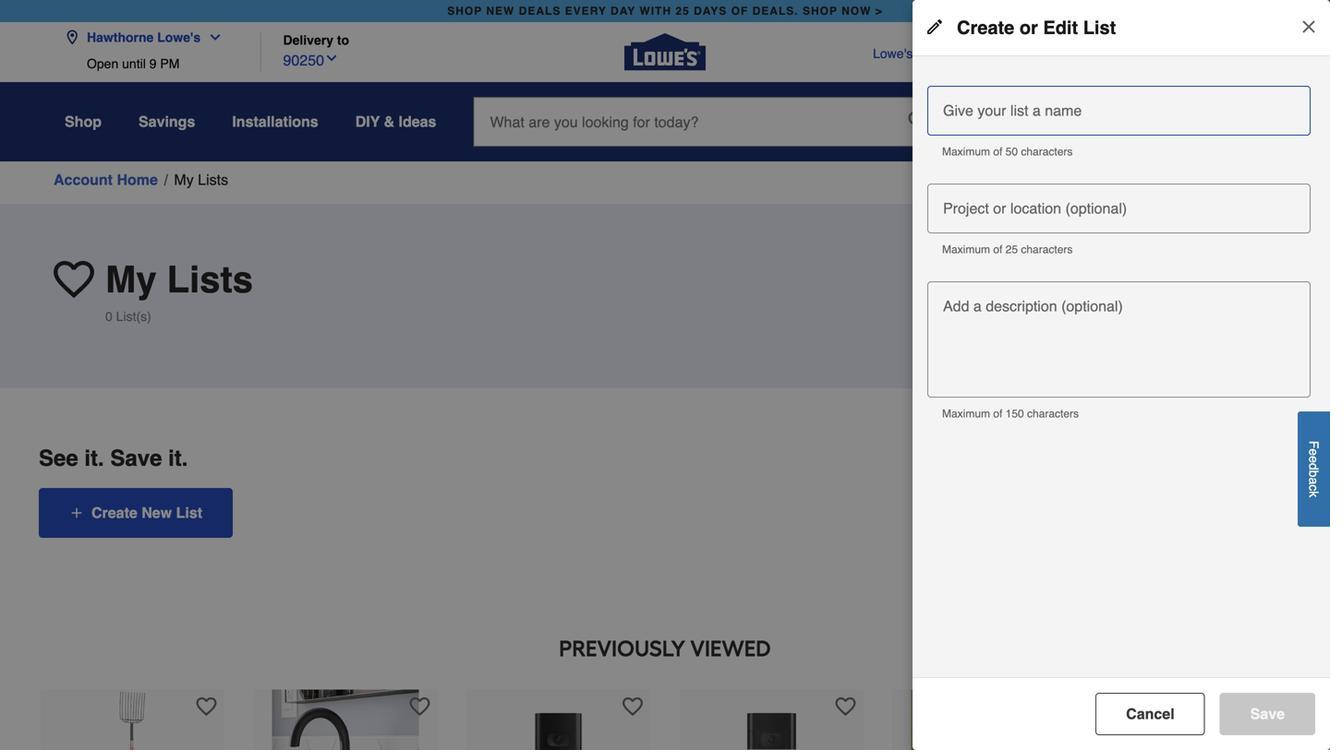 Task type: vqa. For each thing, say whether or not it's contained in the screenshot.
topmost 25
yes



Task type: locate. For each thing, give the bounding box(es) containing it.
0 vertical spatial characters
[[1021, 145, 1073, 158]]

0 vertical spatial my
[[1014, 134, 1029, 147]]

save inside save button
[[1250, 706, 1285, 723]]

maximum of 25 characters
[[942, 243, 1073, 256]]

credit
[[916, 46, 951, 61]]

0 vertical spatial lists
[[1032, 134, 1055, 147]]

1 of from the top
[[993, 145, 1002, 158]]

my lists link
[[1014, 107, 1055, 148], [174, 169, 228, 191]]

list
[[1083, 17, 1116, 38], [176, 505, 202, 522]]

1 vertical spatial list
[[176, 505, 202, 522]]

shop
[[65, 113, 102, 130]]

lowe's inside lowe's credit center link
[[873, 46, 913, 61]]

f
[[1307, 441, 1321, 449]]

0 horizontal spatial shop
[[447, 5, 482, 18]]

3 of from the top
[[993, 408, 1002, 421]]

cart
[[1243, 135, 1264, 148]]

maximum of 50 characters
[[942, 145, 1073, 158]]

weekly ad
[[1111, 46, 1172, 61]]

my lists down lowe's home improvement lists image
[[1014, 134, 1055, 147]]

my right the home
[[174, 171, 194, 188]]

lowe's for lowe's pro
[[1194, 46, 1234, 61]]

my lists right the home
[[174, 171, 228, 188]]

see
[[39, 446, 78, 472]]

1 horizontal spatial shop
[[803, 5, 838, 18]]

my up the "list(s)"
[[105, 259, 157, 301]]

0 horizontal spatial my lists
[[174, 171, 228, 188]]

0 vertical spatial create
[[957, 17, 1014, 38]]

maximum for maximum of 50 characters
[[942, 145, 990, 158]]

characters
[[1021, 145, 1073, 158], [1021, 243, 1073, 256], [1027, 408, 1079, 421]]

None search field
[[473, 97, 978, 164]]

0 horizontal spatial chevron down image
[[201, 30, 223, 45]]

open
[[87, 56, 118, 71]]

2 e from the top
[[1307, 456, 1321, 463]]

until
[[122, 56, 146, 71]]

0 horizontal spatial 25
[[676, 5, 690, 18]]

None text field
[[935, 308, 1303, 389]]

a
[[1307, 478, 1321, 485]]

camera image
[[950, 113, 968, 131]]

create for create or edit list
[[957, 17, 1014, 38]]

account home link
[[54, 169, 158, 191]]

1 vertical spatial characters
[[1021, 243, 1073, 256]]

4 heart outline image from the left
[[836, 697, 856, 718]]

1 horizontal spatial chevron down image
[[324, 51, 339, 66]]

edit image
[[927, 19, 942, 34]]

days
[[694, 5, 727, 18]]

previously
[[559, 636, 685, 663]]

shop left now
[[803, 5, 838, 18]]

heart outline image
[[196, 697, 217, 718], [409, 697, 430, 718], [623, 697, 643, 718], [836, 697, 856, 718], [1262, 697, 1282, 718]]

90250
[[283, 52, 324, 69]]

0 horizontal spatial list
[[176, 505, 202, 522]]

1 horizontal spatial lowe's
[[873, 46, 913, 61]]

previously viewed heading
[[39, 631, 1291, 668]]

0 vertical spatial chevron down image
[[201, 30, 223, 45]]

lowe's left credit
[[873, 46, 913, 61]]

2 vertical spatial of
[[993, 408, 1002, 421]]

1 vertical spatial create
[[91, 505, 137, 522]]

save inside my lists main content
[[110, 446, 162, 472]]

1 horizontal spatial save
[[1250, 706, 1285, 723]]

2 heart outline image from the left
[[409, 697, 430, 718]]

it.
[[84, 446, 104, 472], [168, 446, 188, 472]]

my down lowe's home improvement lists image
[[1014, 134, 1029, 147]]

1 vertical spatial lists
[[198, 171, 228, 188]]

2 horizontal spatial lowe's
[[1194, 46, 1234, 61]]

hawthorne
[[87, 30, 154, 45]]

lowe's
[[157, 30, 201, 45], [873, 46, 913, 61], [1194, 46, 1234, 61]]

it. up new
[[168, 446, 188, 472]]

hawthorne lowe's button
[[65, 19, 230, 56]]

save button
[[1220, 694, 1315, 736]]

create up center
[[957, 17, 1014, 38]]

deals.
[[752, 5, 799, 18]]

0 horizontal spatial save
[[110, 446, 162, 472]]

of for 50
[[993, 145, 1002, 158]]

lowe's credit center link
[[873, 44, 993, 63]]

location image
[[65, 30, 79, 45]]

25
[[676, 5, 690, 18], [1006, 243, 1018, 256]]

list right new
[[176, 505, 202, 522]]

characters for maximum of 150 characters
[[1027, 408, 1079, 421]]

maximum of 150 characters
[[942, 408, 1079, 421]]

lowe's left pro
[[1194, 46, 1234, 61]]

shop new deals every day with 25 days of deals. shop now >
[[447, 5, 883, 18]]

my lists
[[1014, 134, 1055, 147], [174, 171, 228, 188]]

cancel
[[1126, 706, 1175, 723]]

1 horizontal spatial my lists link
[[1014, 107, 1055, 148]]

lowe's pro
[[1194, 46, 1265, 61]]

0 horizontal spatial create
[[91, 505, 137, 522]]

edit
[[1043, 17, 1078, 38]]

lowe's home improvement lists image
[[1022, 107, 1044, 129]]

c
[[1307, 485, 1321, 491]]

of for 25
[[993, 243, 1002, 256]]

list(s)
[[116, 309, 151, 324]]

5 heart outline image from the left
[[1262, 697, 1282, 718]]

lowe's inside lowe's pro link
[[1194, 46, 1234, 61]]

1 vertical spatial maximum
[[942, 243, 990, 256]]

1 horizontal spatial list
[[1083, 17, 1116, 38]]

1 vertical spatial save
[[1250, 706, 1285, 723]]

2 shop from the left
[[803, 5, 838, 18]]

0 horizontal spatial it.
[[84, 446, 104, 472]]

it. right see at bottom left
[[84, 446, 104, 472]]

weekly ad link
[[1111, 44, 1172, 63]]

1 horizontal spatial 25
[[1006, 243, 1018, 256]]

list up status
[[1083, 17, 1116, 38]]

installations button
[[232, 105, 318, 139]]

2 vertical spatial lists
[[167, 259, 253, 301]]

center
[[954, 46, 993, 61]]

2 vertical spatial my
[[105, 259, 157, 301]]

0 vertical spatial save
[[110, 446, 162, 472]]

my lists link left notifications
[[1014, 107, 1055, 148]]

installations
[[232, 113, 318, 130]]

diy & ideas
[[355, 113, 436, 130]]

new
[[486, 5, 515, 18]]

f e e d b a c k
[[1307, 441, 1321, 498]]

3 maximum from the top
[[942, 408, 990, 421]]

viewed
[[690, 636, 771, 663]]

0 horizontal spatial my lists link
[[174, 169, 228, 191]]

maximum
[[942, 145, 990, 158], [942, 243, 990, 256], [942, 408, 990, 421]]

lowe's up the pm
[[157, 30, 201, 45]]

ad
[[1156, 46, 1172, 61]]

of
[[993, 145, 1002, 158], [993, 243, 1002, 256], [993, 408, 1002, 421]]

b
[[1307, 471, 1321, 478]]

0 vertical spatial 25
[[676, 5, 690, 18]]

1 vertical spatial of
[[993, 243, 1002, 256]]

2 vertical spatial maximum
[[942, 408, 990, 421]]

ideas
[[399, 113, 436, 130]]

0 horizontal spatial lowe's
[[157, 30, 201, 45]]

0 vertical spatial maximum
[[942, 145, 990, 158]]

1 shop from the left
[[447, 5, 482, 18]]

diy
[[355, 113, 380, 130]]

my lists link right the home
[[174, 169, 228, 191]]

0 vertical spatial of
[[993, 145, 1002, 158]]

maria
[[1167, 134, 1194, 147]]

my lists inside main content
[[174, 171, 228, 188]]

day
[[611, 5, 636, 18]]

delivery to
[[283, 33, 349, 48]]

0 vertical spatial my lists
[[1014, 134, 1055, 147]]

order status link
[[1015, 44, 1089, 63]]

90250 button
[[283, 48, 339, 72]]

every
[[565, 5, 607, 18]]

hawthorne lowe's
[[87, 30, 201, 45]]

create right plus image
[[91, 505, 137, 522]]

e
[[1307, 449, 1321, 456], [1307, 456, 1321, 463]]

my inside "my lists 0 list(s)"
[[105, 259, 157, 301]]

save
[[110, 446, 162, 472], [1250, 706, 1285, 723]]

1 vertical spatial my lists link
[[174, 169, 228, 191]]

shop
[[447, 5, 482, 18], [803, 5, 838, 18]]

0 horizontal spatial my
[[105, 259, 157, 301]]

d
[[1307, 463, 1321, 471]]

e up b
[[1307, 456, 1321, 463]]

0 vertical spatial list
[[1083, 17, 1116, 38]]

1 vertical spatial my lists
[[174, 171, 228, 188]]

2 maximum from the top
[[942, 243, 990, 256]]

1 horizontal spatial it.
[[168, 446, 188, 472]]

create
[[957, 17, 1014, 38], [91, 505, 137, 522]]

with
[[640, 5, 672, 18]]

create inside button
[[91, 505, 137, 522]]

1 maximum from the top
[[942, 145, 990, 158]]

e up d
[[1307, 449, 1321, 456]]

1 horizontal spatial create
[[957, 17, 1014, 38]]

chevron down image
[[201, 30, 223, 45], [324, 51, 339, 66]]

1 vertical spatial chevron down image
[[324, 51, 339, 66]]

or
[[1020, 17, 1038, 38]]

1 vertical spatial my
[[174, 171, 194, 188]]

create new list button
[[39, 489, 233, 538]]

shop left new
[[447, 5, 482, 18]]

1 horizontal spatial my
[[174, 171, 194, 188]]

2 vertical spatial characters
[[1027, 408, 1079, 421]]

2 of from the top
[[993, 243, 1002, 256]]

lowe's credit center
[[873, 46, 993, 61]]

None text field
[[935, 86, 1303, 127], [935, 184, 1303, 224], [935, 86, 1303, 127], [935, 184, 1303, 224]]

deals
[[519, 5, 561, 18]]



Task type: describe. For each thing, give the bounding box(es) containing it.
create for create new list
[[91, 505, 137, 522]]

my lists link inside main content
[[174, 169, 228, 191]]

lowe's home improvement logo image
[[624, 12, 706, 93]]

1 e from the top
[[1307, 449, 1321, 456]]

list inside button
[[176, 505, 202, 522]]

open until 9 pm
[[87, 56, 180, 71]]

1 vertical spatial 25
[[1006, 243, 1018, 256]]

account
[[54, 171, 113, 188]]

chevron down image inside 'hawthorne lowe's' button
[[201, 30, 223, 45]]

2 it. from the left
[[168, 446, 188, 472]]

notifications
[[1075, 134, 1136, 147]]

lowe's pro link
[[1194, 44, 1265, 63]]

2 horizontal spatial my
[[1014, 134, 1029, 147]]

plus image
[[69, 506, 84, 521]]

see it. save it.
[[39, 446, 188, 472]]

&
[[384, 113, 394, 130]]

my lists 0 list(s)
[[105, 259, 253, 324]]

shop new deals every day with 25 days of deals. shop now > link
[[444, 0, 887, 22]]

k
[[1307, 491, 1321, 498]]

3 heart outline image from the left
[[623, 697, 643, 718]]

create or edit list
[[957, 17, 1116, 38]]

cancel button
[[1096, 694, 1205, 736]]

characters for maximum of 25 characters
[[1021, 243, 1073, 256]]

diy & ideas button
[[355, 105, 436, 139]]

maximum for maximum of 25 characters
[[942, 243, 990, 256]]

150
[[1006, 408, 1024, 421]]

cart button
[[1217, 108, 1265, 148]]

savings button
[[139, 105, 195, 139]]

home
[[117, 171, 158, 188]]

1 heart outline image from the left
[[196, 697, 217, 718]]

previously viewed
[[559, 636, 771, 663]]

savings
[[139, 113, 195, 130]]

1 it. from the left
[[84, 446, 104, 472]]

delivery
[[283, 33, 333, 48]]

characters for maximum of 50 characters
[[1021, 145, 1073, 158]]

maximum for maximum of 150 characters
[[942, 408, 990, 421]]

now
[[842, 5, 871, 18]]

order
[[1015, 46, 1048, 61]]

lowe's inside 'hawthorne lowe's' button
[[157, 30, 201, 45]]

new
[[142, 505, 172, 522]]

search image
[[908, 111, 927, 130]]

pro
[[1237, 46, 1265, 61]]

account home
[[54, 171, 158, 188]]

close image
[[1300, 18, 1318, 36]]

chevron down image inside 90250 button
[[324, 51, 339, 66]]

status
[[1052, 46, 1089, 61]]

0 vertical spatial my lists link
[[1014, 107, 1055, 148]]

9
[[149, 56, 157, 71]]

of for 150
[[993, 408, 1002, 421]]

of
[[731, 5, 748, 18]]

weekly
[[1111, 46, 1153, 61]]

>
[[875, 5, 883, 18]]

1 horizontal spatial my lists
[[1014, 134, 1055, 147]]

0
[[105, 309, 112, 324]]

shop button
[[65, 105, 102, 139]]

lowe's for lowe's credit center
[[873, 46, 913, 61]]

create new list
[[91, 505, 202, 522]]

Search Query text field
[[474, 98, 894, 146]]

50
[[1006, 145, 1018, 158]]

lists inside "my lists 0 list(s)"
[[167, 259, 253, 301]]

my lists main content
[[0, 162, 1330, 751]]

to
[[337, 33, 349, 48]]

pm
[[160, 56, 180, 71]]

order status
[[1015, 46, 1089, 61]]

f e e d b a c k button
[[1298, 412, 1330, 527]]



